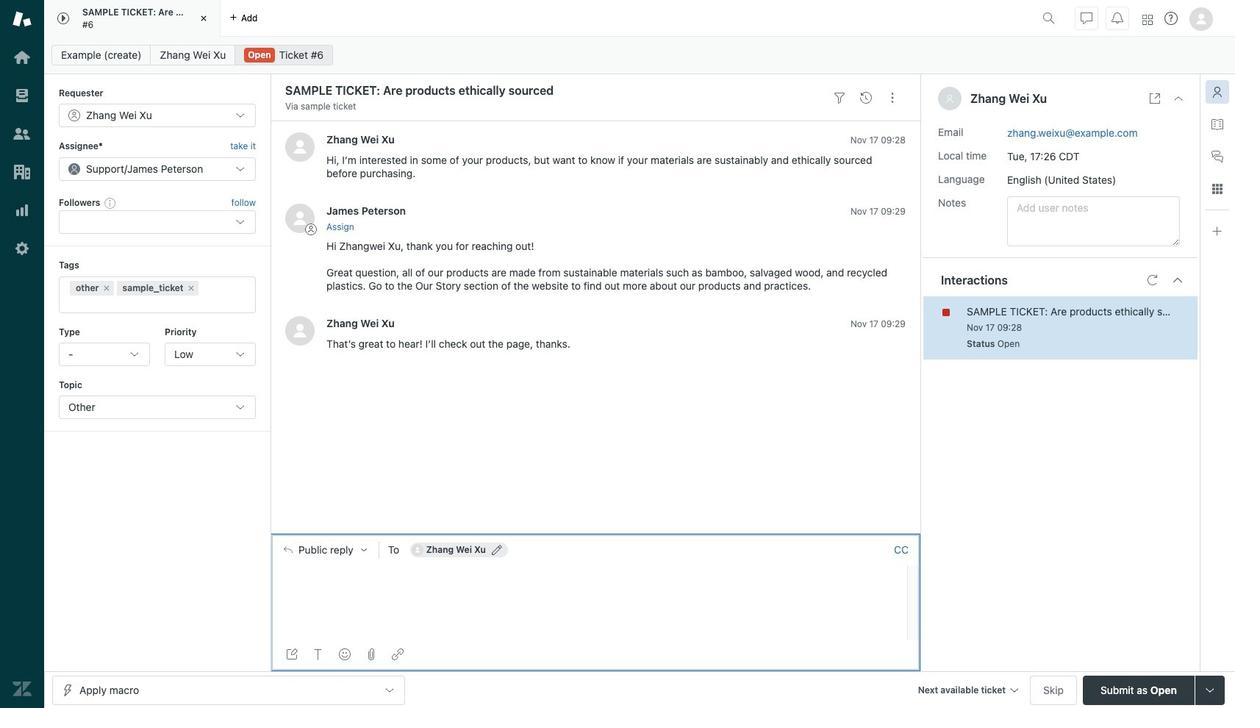 Task type: vqa. For each thing, say whether or not it's contained in the screenshot.
"zhang.weixu@example.com" 'IMAGE'
yes



Task type: locate. For each thing, give the bounding box(es) containing it.
0 horizontal spatial close image
[[196, 11, 211, 26]]

notifications image
[[1112, 12, 1124, 24]]

tabs tab list
[[44, 0, 1037, 37]]

reporting image
[[13, 201, 32, 220]]

Public reply composer text field
[[277, 566, 903, 597]]

insert emojis image
[[339, 649, 351, 661]]

remove image
[[102, 284, 111, 292], [187, 284, 195, 292]]

0 vertical spatial avatar image
[[285, 133, 315, 162]]

0 horizontal spatial remove image
[[102, 284, 111, 292]]

1 horizontal spatial remove image
[[187, 284, 195, 292]]

avatar image
[[285, 133, 315, 162], [285, 204, 315, 233], [285, 316, 315, 345]]

2 remove image from the left
[[187, 284, 195, 292]]

conversationlabel log
[[271, 121, 921, 534]]

view more details image
[[1150, 93, 1162, 104]]

Nov 17 09:28 text field
[[851, 135, 906, 146]]

add link (cmd k) image
[[392, 649, 404, 661]]

button displays agent's chat status as invisible. image
[[1081, 12, 1093, 24]]

1 vertical spatial avatar image
[[285, 204, 315, 233]]

apps image
[[1212, 183, 1224, 195]]

1 vertical spatial close image
[[1173, 93, 1185, 104]]

Nov 17 09:29 text field
[[851, 318, 906, 329]]

knowledge image
[[1212, 118, 1224, 130]]

zendesk image
[[13, 680, 32, 699]]

events image
[[861, 92, 873, 104]]

2 vertical spatial avatar image
[[285, 316, 315, 345]]

draft mode image
[[286, 649, 298, 661]]

displays possible ticket submission types image
[[1205, 685, 1217, 696]]

close image
[[196, 11, 211, 26], [1173, 93, 1185, 104]]

1 avatar image from the top
[[285, 133, 315, 162]]

user image
[[946, 94, 955, 103], [947, 95, 954, 103]]

0 vertical spatial close image
[[196, 11, 211, 26]]

info on adding followers image
[[105, 197, 117, 209]]

tab
[[44, 0, 221, 37]]

ticket actions image
[[887, 92, 899, 104]]



Task type: describe. For each thing, give the bounding box(es) containing it.
3 avatar image from the top
[[285, 316, 315, 345]]

2 avatar image from the top
[[285, 204, 315, 233]]

zhang.weixu@example.com image
[[412, 544, 424, 556]]

zendesk products image
[[1143, 14, 1154, 25]]

add attachment image
[[366, 649, 377, 661]]

Nov 17 09:28 text field
[[967, 322, 1023, 333]]

main element
[[0, 0, 44, 708]]

Add user notes text field
[[1008, 196, 1181, 246]]

Nov 17 09:29 text field
[[851, 206, 906, 217]]

get help image
[[1165, 12, 1179, 25]]

filter image
[[834, 92, 846, 104]]

edit user image
[[492, 545, 502, 555]]

1 horizontal spatial close image
[[1173, 93, 1185, 104]]

secondary element
[[44, 40, 1236, 70]]

customers image
[[13, 124, 32, 143]]

Subject field
[[283, 82, 824, 99]]

format text image
[[313, 649, 324, 661]]

admin image
[[13, 239, 32, 258]]

get started image
[[13, 48, 32, 67]]

customer context image
[[1212, 86, 1224, 98]]

1 remove image from the left
[[102, 284, 111, 292]]

organizations image
[[13, 163, 32, 182]]

views image
[[13, 86, 32, 105]]

close image inside the tabs tab list
[[196, 11, 211, 26]]

hide composer image
[[590, 528, 602, 540]]

zendesk support image
[[13, 10, 32, 29]]



